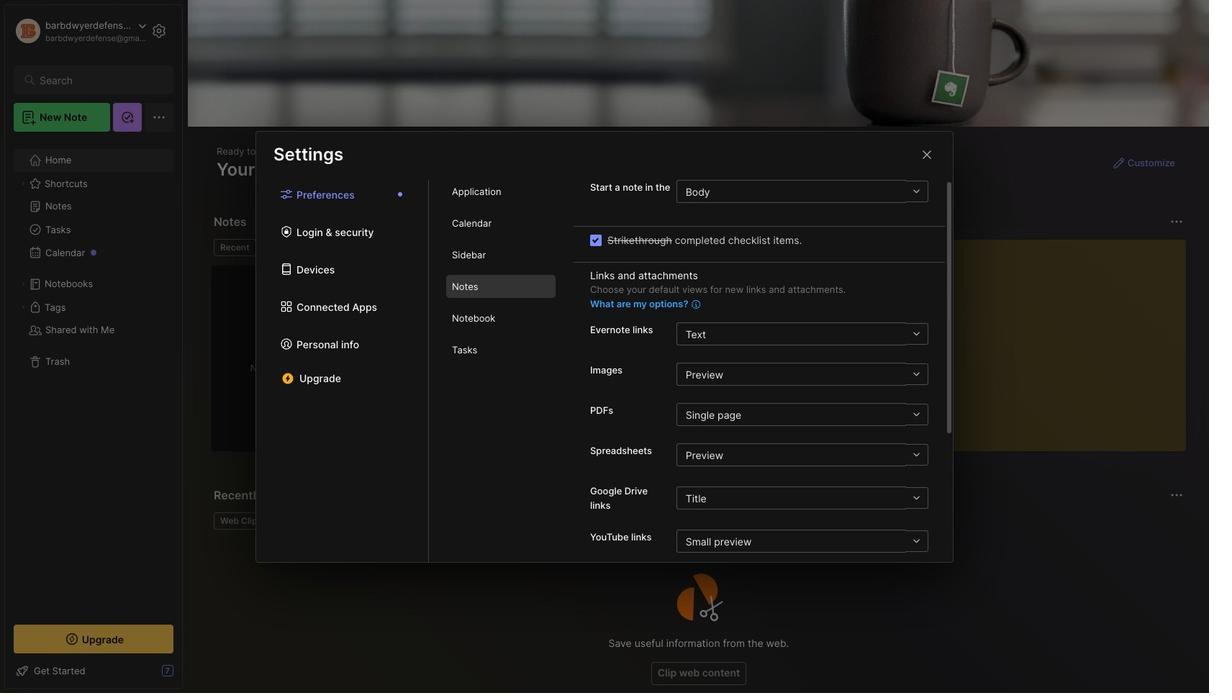Task type: locate. For each thing, give the bounding box(es) containing it.
close image
[[919, 146, 936, 163]]

Search text field
[[40, 73, 161, 87]]

main element
[[0, 0, 187, 693]]

tree
[[5, 140, 182, 612]]

Choose default view option for Images field
[[677, 363, 929, 386]]

tab list
[[256, 180, 429, 562], [429, 180, 573, 562], [214, 239, 850, 256]]

None search field
[[40, 71, 161, 89]]

expand notebooks image
[[19, 280, 27, 289]]

Choose default view option for PDFs field
[[677, 403, 929, 426]]

tab
[[446, 180, 556, 203], [446, 212, 556, 235], [214, 239, 256, 256], [262, 239, 320, 256], [446, 243, 556, 266], [446, 275, 556, 298], [446, 307, 556, 330], [446, 338, 556, 361], [214, 513, 269, 530]]

none search field inside the main element
[[40, 71, 161, 89]]

Choose default view option for YouTube links field
[[677, 530, 929, 553]]

Choose default view option for Google Drive links field
[[677, 487, 929, 510]]

settings image
[[151, 22, 168, 40]]



Task type: vqa. For each thing, say whether or not it's contained in the screenshot.
the More 'Field'
no



Task type: describe. For each thing, give the bounding box(es) containing it.
tree inside the main element
[[5, 140, 182, 612]]

Choose default view option for Spreadsheets field
[[677, 444, 929, 467]]

Select30 checkbox
[[590, 234, 602, 246]]

Choose default view option for Evernote links field
[[677, 323, 929, 346]]

Start writing… text field
[[886, 240, 1186, 440]]

Start a new note in the body or title. field
[[677, 180, 929, 203]]

expand tags image
[[19, 303, 27, 312]]



